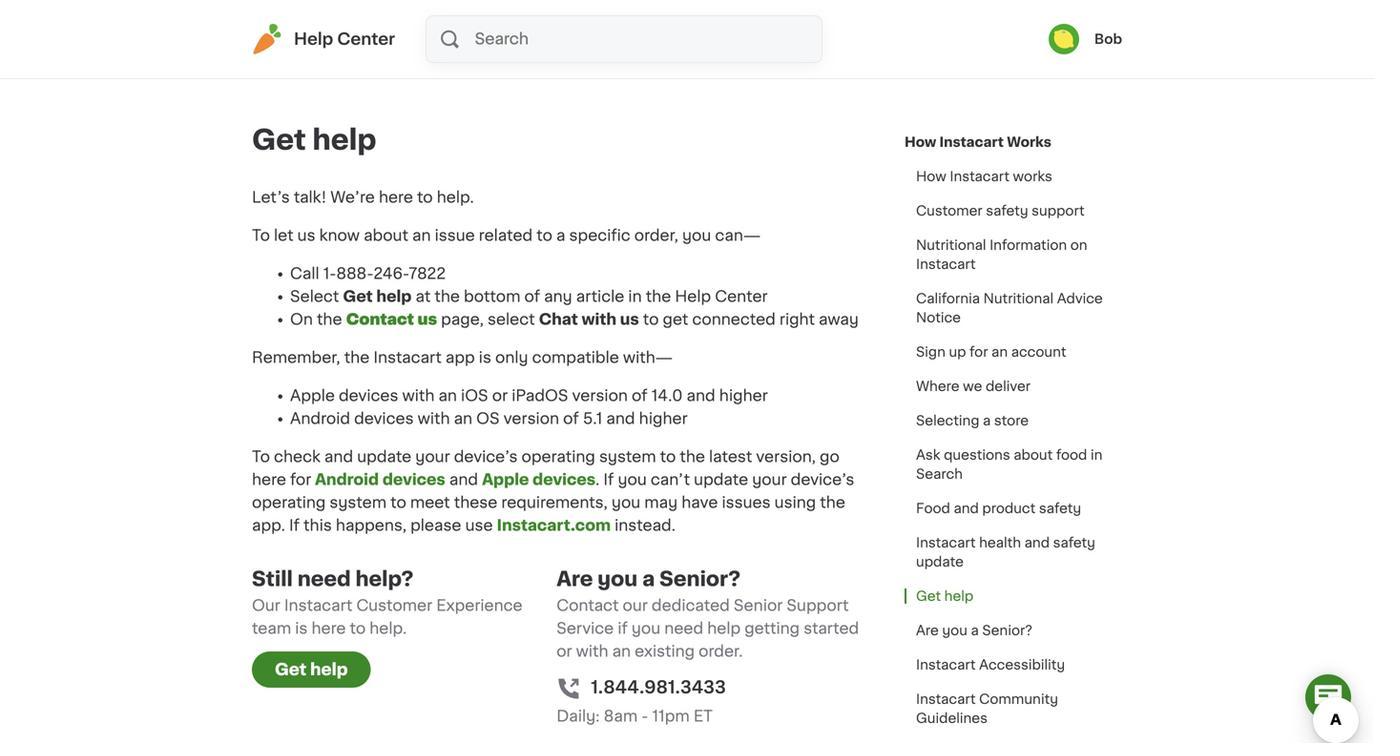 Task type: vqa. For each thing, say whether or not it's contained in the screenshot.
leftmost Help
yes



Task type: locate. For each thing, give the bounding box(es) containing it.
2 vertical spatial safety
[[1053, 536, 1096, 550]]

1 horizontal spatial about
[[1014, 449, 1053, 462]]

1 horizontal spatial here
[[312, 621, 346, 637]]

how up how instacart works link
[[905, 136, 936, 149]]

or down service
[[557, 644, 572, 659]]

0 vertical spatial your
[[415, 449, 450, 465]]

still
[[252, 569, 293, 589]]

1 vertical spatial here
[[252, 472, 286, 488]]

to
[[417, 190, 433, 205], [537, 228, 553, 243], [643, 312, 659, 327], [660, 449, 676, 465], [390, 495, 406, 511], [350, 621, 366, 637]]

the inside "to check and update your device's operating system to the latest version, go here for"
[[680, 449, 705, 465]]

your up android devices and apple devices
[[415, 449, 450, 465]]

0 horizontal spatial help.
[[370, 621, 407, 637]]

get help up talk!
[[252, 126, 376, 154]]

0 horizontal spatial here
[[252, 472, 286, 488]]

0 horizontal spatial senior?
[[660, 569, 741, 589]]

support
[[787, 598, 849, 614]]

remember,
[[252, 350, 340, 366]]

have
[[682, 495, 718, 511]]

we're
[[330, 190, 375, 205]]

0 vertical spatial system
[[599, 449, 656, 465]]

1 horizontal spatial us
[[418, 312, 437, 327]]

0 vertical spatial for
[[970, 345, 988, 359]]

get inside get help link
[[916, 590, 941, 603]]

for
[[970, 345, 988, 359], [290, 472, 311, 488]]

1 horizontal spatial contact
[[557, 598, 619, 614]]

instacart community guidelines link
[[905, 682, 1122, 736]]

0 horizontal spatial us
[[297, 228, 315, 243]]

1 horizontal spatial your
[[752, 472, 787, 488]]

get inside call 1-888-246-7822 select get help at the bottom of any article in the help center on the contact us page, select chat with us to get connected right away
[[343, 289, 373, 304]]

instacart down how instacart works
[[950, 170, 1010, 183]]

0 vertical spatial of
[[524, 289, 540, 304]]

here inside "to check and update your device's operating system to the latest version, go here for"
[[252, 472, 286, 488]]

about inside ask questions about food in search
[[1014, 449, 1053, 462]]

nutritional up california
[[916, 239, 986, 252]]

apple inside apple devices with an ios or ipados version of 14.0 and higher android devices with an os version of 5.1 and higher
[[290, 388, 335, 404]]

0 vertical spatial contact
[[346, 312, 414, 327]]

an left ios at the left
[[438, 388, 457, 404]]

remember, the instacart app is only compatible with—
[[252, 350, 673, 366]]

0 horizontal spatial version
[[504, 411, 559, 427]]

with—
[[623, 350, 673, 366]]

0 horizontal spatial update
[[357, 449, 412, 465]]

0 vertical spatial how
[[905, 136, 936, 149]]

help. up issue
[[437, 190, 474, 205]]

instacart health and safety update
[[916, 536, 1096, 569]]

with inside call 1-888-246-7822 select get help at the bottom of any article in the help center on the contact us page, select chat with us to get connected right away
[[582, 312, 617, 327]]

california nutritional advice notice link
[[905, 282, 1122, 335]]

update inside instacart health and safety update
[[916, 555, 964, 569]]

how instacart works link
[[905, 125, 1052, 159]]

customer down help?
[[356, 598, 432, 614]]

call
[[290, 266, 319, 282]]

update inside . if you can't update your device's operating system to meet these requirements, you may have issues using the app. if this happens, please use
[[694, 472, 748, 488]]

you right .
[[618, 472, 647, 488]]

in right article
[[628, 289, 642, 304]]

instacart down are you a senior? link
[[916, 658, 976, 672]]

0 horizontal spatial of
[[524, 289, 540, 304]]

1 vertical spatial help
[[675, 289, 711, 304]]

go
[[820, 449, 840, 465]]

update down latest
[[694, 472, 748, 488]]

contact inside call 1-888-246-7822 select get help at the bottom of any article in the help center on the contact us page, select chat with us to get connected right away
[[346, 312, 414, 327]]

how for how instacart works
[[916, 170, 947, 183]]

nutritional information on instacart link
[[905, 228, 1122, 282]]

instacart community guidelines
[[916, 693, 1058, 725]]

0 vertical spatial center
[[337, 31, 395, 47]]

help
[[312, 126, 376, 154], [376, 289, 412, 304], [944, 590, 974, 603], [707, 621, 741, 637], [310, 662, 348, 678]]

need
[[298, 569, 351, 589], [664, 621, 703, 637]]

senior? for are you a senior? contact our dedicated senior support service if you need help getting started or with an existing order.
[[660, 569, 741, 589]]

1 vertical spatial about
[[1014, 449, 1053, 462]]

1 vertical spatial customer
[[356, 598, 432, 614]]

right
[[780, 312, 815, 327]]

search
[[916, 468, 963, 481]]

1 vertical spatial operating
[[252, 495, 326, 511]]

get up are you a senior? link
[[916, 590, 941, 603]]

1 vertical spatial safety
[[1039, 502, 1081, 515]]

instacart.com link
[[497, 518, 611, 533]]

your
[[415, 449, 450, 465], [752, 472, 787, 488]]

food
[[916, 502, 950, 515]]

0 horizontal spatial are
[[557, 569, 593, 589]]

1 vertical spatial update
[[694, 472, 748, 488]]

contact up service
[[557, 598, 619, 614]]

ios
[[461, 388, 488, 404]]

nutritional
[[916, 239, 986, 252], [984, 292, 1054, 305]]

1 to from the top
[[252, 228, 270, 243]]

update for . if you can't update your device's operating system to meet these requirements, you may have issues using the app. if this happens, please use
[[694, 472, 748, 488]]

1 vertical spatial get help
[[916, 590, 974, 603]]

1 vertical spatial nutritional
[[984, 292, 1054, 305]]

and inside "to check and update your device's operating system to the latest version, go here for"
[[324, 449, 353, 465]]

here down check
[[252, 472, 286, 488]]

1 vertical spatial device's
[[791, 472, 854, 488]]

to inside "to check and update your device's operating system to the latest version, go here for"
[[660, 449, 676, 465]]

instacart up guidelines
[[916, 693, 976, 706]]

and right health
[[1025, 536, 1050, 550]]

1 horizontal spatial apple
[[482, 472, 529, 488]]

you
[[682, 228, 711, 243], [618, 472, 647, 488], [612, 495, 641, 511], [598, 569, 638, 589], [632, 621, 661, 637], [942, 624, 968, 637]]

senior
[[734, 598, 783, 614]]

update
[[357, 449, 412, 465], [694, 472, 748, 488], [916, 555, 964, 569]]

1 vertical spatial senior?
[[982, 624, 1032, 637]]

and up these
[[449, 472, 478, 488]]

get
[[252, 126, 306, 154], [343, 289, 373, 304], [916, 590, 941, 603], [275, 662, 307, 678]]

device's down os
[[454, 449, 518, 465]]

1 vertical spatial in
[[1091, 449, 1103, 462]]

us down article
[[620, 312, 639, 327]]

about
[[364, 228, 408, 243], [1014, 449, 1053, 462]]

0 horizontal spatial center
[[337, 31, 395, 47]]

senior? up dedicated
[[660, 569, 741, 589]]

0 horizontal spatial contact
[[346, 312, 414, 327]]

help inside call 1-888-246-7822 select get help at the bottom of any article in the help center on the contact us page, select chat with us to get connected right away
[[675, 289, 711, 304]]

system up happens,
[[330, 495, 387, 511]]

2 horizontal spatial of
[[632, 388, 648, 404]]

talk!
[[294, 190, 327, 205]]

customer
[[916, 204, 983, 218], [356, 598, 432, 614]]

advice
[[1057, 292, 1103, 305]]

1 horizontal spatial device's
[[791, 472, 854, 488]]

senior?
[[660, 569, 741, 589], [982, 624, 1032, 637]]

latest
[[709, 449, 752, 465]]

help up the get
[[675, 289, 711, 304]]

your down "version,"
[[752, 472, 787, 488]]

help inside call 1-888-246-7822 select get help at the bottom of any article in the help center on the contact us page, select chat with us to get connected right away
[[376, 289, 412, 304]]

and right food
[[954, 502, 979, 515]]

to inside "to check and update your device's operating system to the latest version, go here for"
[[252, 449, 270, 465]]

higher up latest
[[719, 388, 768, 404]]

are up service
[[557, 569, 593, 589]]

daily:
[[557, 709, 600, 724]]

to inside the still need help? our instacart customer experience team is here to help.
[[350, 621, 366, 637]]

a left the specific
[[556, 228, 565, 243]]

1 horizontal spatial version
[[572, 388, 628, 404]]

0 horizontal spatial for
[[290, 472, 311, 488]]

your inside "to check and update your device's operating system to the latest version, go here for"
[[415, 449, 450, 465]]

need down dedicated
[[664, 621, 703, 637]]

2 vertical spatial of
[[563, 411, 579, 427]]

here up get help button
[[312, 621, 346, 637]]

0 horizontal spatial operating
[[252, 495, 326, 511]]

an up deliver
[[992, 345, 1008, 359]]

with
[[582, 312, 617, 327], [402, 388, 435, 404], [418, 411, 450, 427], [576, 644, 608, 659]]

1 vertical spatial contact
[[557, 598, 619, 614]]

senior? up accessibility
[[982, 624, 1032, 637]]

of inside call 1-888-246-7822 select get help at the bottom of any article in the help center on the contact us page, select chat with us to get connected right away
[[524, 289, 540, 304]]

safety up information
[[986, 204, 1028, 218]]

sign
[[916, 345, 946, 359]]

apple down remember,
[[290, 388, 335, 404]]

0 vertical spatial help
[[294, 31, 333, 47]]

0 vertical spatial nutritional
[[916, 239, 986, 252]]

and right 14.0
[[687, 388, 715, 404]]

0 horizontal spatial your
[[415, 449, 450, 465]]

with left ios at the left
[[402, 388, 435, 404]]

support
[[1032, 204, 1085, 218]]

nutritional inside the nutritional information on instacart
[[916, 239, 986, 252]]

0 vertical spatial device's
[[454, 449, 518, 465]]

instacart up team
[[284, 598, 353, 614]]

get help down team
[[275, 662, 348, 678]]

1 horizontal spatial update
[[694, 472, 748, 488]]

help?
[[356, 569, 414, 589]]

with down article
[[582, 312, 617, 327]]

is
[[479, 350, 491, 366], [295, 621, 308, 637]]

to down help?
[[350, 621, 366, 637]]

for right up
[[970, 345, 988, 359]]

ipados
[[512, 388, 568, 404]]

. if you can't update your device's operating system to meet these requirements, you may have issues using the app. if this happens, please use
[[252, 472, 854, 533]]

0 vertical spatial are
[[557, 569, 593, 589]]

version up 5.1 on the bottom of the page
[[572, 388, 628, 404]]

0 horizontal spatial or
[[492, 388, 508, 404]]

help. inside the still need help? our instacart customer experience team is here to help.
[[370, 621, 407, 637]]

1 horizontal spatial customer
[[916, 204, 983, 218]]

are for are you a senior? contact our dedicated senior support service if you need help getting started or with an existing order.
[[557, 569, 593, 589]]

help up contact us link
[[376, 289, 412, 304]]

1 horizontal spatial senior?
[[982, 624, 1032, 637]]

are you a senior? link
[[905, 614, 1044, 648]]

to left let
[[252, 228, 270, 243]]

and right check
[[324, 449, 353, 465]]

higher
[[719, 388, 768, 404], [639, 411, 688, 427]]

device's down go
[[791, 472, 854, 488]]

in
[[628, 289, 642, 304], [1091, 449, 1103, 462]]

0 vertical spatial help.
[[437, 190, 474, 205]]

about up 246-
[[364, 228, 408, 243]]

you left can
[[682, 228, 711, 243]]

may
[[644, 495, 678, 511]]

instacart up california
[[916, 258, 976, 271]]

0 horizontal spatial device's
[[454, 449, 518, 465]]

get inside get help button
[[275, 662, 307, 678]]

1 horizontal spatial or
[[557, 644, 572, 659]]

1 horizontal spatial operating
[[522, 449, 595, 465]]

meet
[[410, 495, 450, 511]]

in right the food
[[1091, 449, 1103, 462]]

for down check
[[290, 472, 311, 488]]

0 horizontal spatial apple
[[290, 388, 335, 404]]

2 vertical spatial here
[[312, 621, 346, 637]]

version down ipados
[[504, 411, 559, 427]]

let
[[274, 228, 293, 243]]

1 vertical spatial if
[[289, 518, 300, 533]]

help inside the are you a senior? contact our dedicated senior support service if you need help getting started or with an existing order.
[[707, 621, 741, 637]]

1 vertical spatial are
[[916, 624, 939, 637]]

is right team
[[295, 621, 308, 637]]

food
[[1056, 449, 1087, 462]]

0 vertical spatial apple
[[290, 388, 335, 404]]

or right ios at the left
[[492, 388, 508, 404]]

an down the if
[[612, 644, 631, 659]]

if left this
[[289, 518, 300, 533]]

0 vertical spatial safety
[[986, 204, 1028, 218]]

a up our
[[642, 569, 655, 589]]

0 horizontal spatial in
[[628, 289, 642, 304]]

are inside the are you a senior? contact our dedicated senior support service if you need help getting started or with an existing order.
[[557, 569, 593, 589]]

0 horizontal spatial higher
[[639, 411, 688, 427]]

help up the order. at the bottom of the page
[[707, 621, 741, 637]]

about left the food
[[1014, 449, 1053, 462]]

to down android devices link
[[390, 495, 406, 511]]

an left issue
[[412, 228, 431, 243]]

0 horizontal spatial customer
[[356, 598, 432, 614]]

get help button
[[252, 652, 371, 688]]

system
[[599, 449, 656, 465], [330, 495, 387, 511]]

for inside "to check and update your device's operating system to the latest version, go here for"
[[290, 472, 311, 488]]

2 horizontal spatial us
[[620, 312, 639, 327]]

connected
[[692, 312, 776, 327]]

the inside . if you can't update your device's operating system to meet these requirements, you may have issues using the app. if this happens, please use
[[820, 495, 845, 511]]

at
[[416, 289, 431, 304]]

2 horizontal spatial here
[[379, 190, 413, 205]]

version
[[572, 388, 628, 404], [504, 411, 559, 427]]

higher down 14.0
[[639, 411, 688, 427]]

2 horizontal spatial update
[[916, 555, 964, 569]]

0 horizontal spatial system
[[330, 495, 387, 511]]

to left check
[[252, 449, 270, 465]]

get help
[[252, 126, 376, 154], [916, 590, 974, 603], [275, 662, 348, 678]]

0 vertical spatial android
[[290, 411, 350, 427]]

0 horizontal spatial is
[[295, 621, 308, 637]]

1 vertical spatial to
[[252, 449, 270, 465]]

1 vertical spatial android
[[315, 472, 379, 488]]

safety for and
[[1053, 536, 1096, 550]]

the right using
[[820, 495, 845, 511]]

of left any
[[524, 289, 540, 304]]

0 vertical spatial update
[[357, 449, 412, 465]]

are down get help link
[[916, 624, 939, 637]]

customer safety support
[[916, 204, 1085, 218]]

get down team
[[275, 662, 307, 678]]

let's talk! we're here to help.
[[252, 190, 474, 205]]

selecting
[[916, 414, 980, 428]]

1 vertical spatial your
[[752, 472, 787, 488]]

the up can't in the bottom of the page
[[680, 449, 705, 465]]

1 horizontal spatial is
[[479, 350, 491, 366]]

nutritional down the nutritional information on instacart link
[[984, 292, 1054, 305]]

senior? inside the are you a senior? contact our dedicated senior support service if you need help getting started or with an existing order.
[[660, 569, 741, 589]]

know
[[319, 228, 360, 243]]

operating up apple devices 'link'
[[522, 449, 595, 465]]

to left the get
[[643, 312, 659, 327]]

are for are you a senior?
[[916, 624, 939, 637]]

operating up app. at the left bottom of the page
[[252, 495, 326, 511]]

1 horizontal spatial center
[[715, 289, 768, 304]]

0 vertical spatial operating
[[522, 449, 595, 465]]

is right the app
[[479, 350, 491, 366]]

call 1-888-246-7822 select get help at the bottom of any article in the help center on the contact us page, select chat with us to get connected right away
[[290, 266, 859, 327]]

1 horizontal spatial help
[[675, 289, 711, 304]]

1 horizontal spatial higher
[[719, 388, 768, 404]]

get help up are you a senior? link
[[916, 590, 974, 603]]

1 vertical spatial or
[[557, 644, 572, 659]]

us right let
[[297, 228, 315, 243]]

help right instacart 'icon'
[[294, 31, 333, 47]]

contact
[[346, 312, 414, 327], [557, 598, 619, 614]]

1 vertical spatial center
[[715, 289, 768, 304]]

1 vertical spatial help.
[[370, 621, 407, 637]]

on
[[1071, 239, 1088, 252]]

help inside button
[[310, 662, 348, 678]]

to inside call 1-888-246-7822 select get help at the bottom of any article in the help center on the contact us page, select chat with us to get connected right away
[[643, 312, 659, 327]]

a
[[556, 228, 565, 243], [983, 414, 991, 428], [642, 569, 655, 589], [971, 624, 979, 637]]

to let us know about an issue related to a specific order, you can —
[[252, 228, 761, 243]]

update up get help link
[[916, 555, 964, 569]]

0 vertical spatial higher
[[719, 388, 768, 404]]

you right the if
[[632, 621, 661, 637]]

daily: 8am - 11pm et
[[557, 709, 713, 724]]

how
[[905, 136, 936, 149], [916, 170, 947, 183]]

0 vertical spatial senior?
[[660, 569, 741, 589]]

1 horizontal spatial if
[[604, 472, 614, 488]]

operating inside "to check and update your device's operating system to the latest version, go here for"
[[522, 449, 595, 465]]

2 to from the top
[[252, 449, 270, 465]]

1 vertical spatial system
[[330, 495, 387, 511]]

safety right health
[[1053, 536, 1096, 550]]

1 horizontal spatial for
[[970, 345, 988, 359]]

Search search field
[[473, 16, 822, 62]]

your inside . if you can't update your device's operating system to meet these requirements, you may have issues using the app. if this happens, please use
[[752, 472, 787, 488]]

safety inside instacart health and safety update
[[1053, 536, 1096, 550]]

to up can't in the bottom of the page
[[660, 449, 676, 465]]

instacart down food
[[916, 536, 976, 550]]

if right .
[[604, 472, 614, 488]]

0 horizontal spatial if
[[289, 518, 300, 533]]

1 vertical spatial is
[[295, 621, 308, 637]]

0 horizontal spatial help
[[294, 31, 333, 47]]

need right still
[[298, 569, 351, 589]]



Task type: describe. For each thing, give the bounding box(es) containing it.
get up let's
[[252, 126, 306, 154]]

android inside apple devices with an ios or ipados version of 14.0 and higher android devices with an os version of 5.1 and higher
[[290, 411, 350, 427]]

instacart.com instead.
[[497, 518, 676, 533]]

our
[[252, 598, 280, 614]]

os
[[476, 411, 500, 427]]

-
[[642, 709, 648, 724]]

contact us link
[[346, 312, 437, 327]]

update inside "to check and update your device's operating system to the latest version, go here for"
[[357, 449, 412, 465]]

team
[[252, 621, 291, 637]]

the up the get
[[646, 289, 671, 304]]

is inside the still need help? our instacart customer experience team is here to help.
[[295, 621, 308, 637]]

these
[[454, 495, 498, 511]]

for inside the sign up for an account link
[[970, 345, 988, 359]]

information
[[990, 239, 1067, 252]]

app.
[[252, 518, 285, 533]]

if
[[618, 621, 628, 637]]

deliver
[[986, 380, 1031, 393]]

instacart up how instacart works
[[940, 136, 1004, 149]]

get help link
[[905, 579, 985, 614]]

246-
[[373, 266, 409, 282]]

instacart.com
[[497, 518, 611, 533]]

or inside apple devices with an ios or ipados version of 14.0 and higher android devices with an os version of 5.1 and higher
[[492, 388, 508, 404]]

up
[[949, 345, 966, 359]]

to right we're
[[417, 190, 433, 205]]

1 vertical spatial higher
[[639, 411, 688, 427]]

dedicated
[[652, 598, 730, 614]]

a left store on the right of the page
[[983, 414, 991, 428]]

operating inside . if you can't update your device's operating system to meet these requirements, you may have issues using the app. if this happens, please use
[[252, 495, 326, 511]]

use
[[465, 518, 493, 533]]

need inside the are you a senior? contact our dedicated senior support service if you need help getting started or with an existing order.
[[664, 621, 703, 637]]

1 horizontal spatial of
[[563, 411, 579, 427]]

1 vertical spatial of
[[632, 388, 648, 404]]

store
[[994, 414, 1029, 428]]

help up we're
[[312, 126, 376, 154]]

1-
[[323, 266, 336, 282]]

accessibility
[[979, 658, 1065, 672]]

14.0
[[652, 388, 683, 404]]

user avatar image
[[1049, 24, 1079, 54]]

and inside instacart health and safety update
[[1025, 536, 1050, 550]]

the down select
[[317, 312, 342, 327]]

food and product safety
[[916, 502, 1081, 515]]

where we deliver
[[916, 380, 1031, 393]]

get help inside button
[[275, 662, 348, 678]]

can't
[[651, 472, 690, 488]]

devices up "requirements,"
[[533, 472, 596, 488]]

customer safety support link
[[905, 194, 1096, 228]]

you up instead.
[[612, 495, 641, 511]]

with inside the are you a senior? contact our dedicated senior support service if you need help getting started or with an existing order.
[[576, 644, 608, 659]]

app
[[446, 350, 475, 366]]

issue
[[435, 228, 475, 243]]

need inside the still need help? our instacart customer experience team is here to help.
[[298, 569, 351, 589]]

and right 5.1 on the bottom of the page
[[606, 411, 635, 427]]

instacart inside instacart community guidelines
[[916, 693, 976, 706]]

help up are you a senior? link
[[944, 590, 974, 603]]

you up our
[[598, 569, 638, 589]]

we
[[963, 380, 982, 393]]

sign up for an account
[[916, 345, 1066, 359]]

instacart inside instacart health and safety update
[[916, 536, 976, 550]]

contact inside the are you a senior? contact our dedicated senior support service if you need help getting started or with an existing order.
[[557, 598, 619, 614]]

where we deliver link
[[905, 369, 1042, 404]]

1 vertical spatial version
[[504, 411, 559, 427]]

to for to let us know about an issue related to a specific order, you can —
[[252, 228, 270, 243]]

you down get help link
[[942, 624, 968, 637]]

instacart down contact us link
[[373, 350, 442, 366]]

5.1
[[583, 411, 603, 427]]

1 vertical spatial apple
[[482, 472, 529, 488]]

to inside . if you can't update your device's operating system to meet these requirements, you may have issues using the app. if this happens, please use
[[390, 495, 406, 511]]

works
[[1007, 136, 1052, 149]]

guidelines
[[916, 712, 988, 725]]

0 vertical spatial here
[[379, 190, 413, 205]]

started
[[804, 621, 859, 637]]

update for instacart health and safety update
[[916, 555, 964, 569]]

to right related
[[537, 228, 553, 243]]

.
[[596, 472, 600, 488]]

notice
[[916, 311, 961, 324]]

nutritional inside california nutritional advice notice
[[984, 292, 1054, 305]]

an inside the are you a senior? contact our dedicated senior support service if you need help getting started or with an existing order.
[[612, 644, 631, 659]]

1.844.981.3433
[[591, 679, 726, 696]]

away
[[819, 312, 859, 327]]

this
[[304, 518, 332, 533]]

0 vertical spatial get help
[[252, 126, 376, 154]]

11pm
[[652, 709, 690, 724]]

1.844.981.3433 link
[[591, 675, 726, 701]]

questions
[[944, 449, 1010, 462]]

compatible
[[532, 350, 619, 366]]

order.
[[699, 644, 743, 659]]

check
[[274, 449, 321, 465]]

safety for product
[[1039, 502, 1081, 515]]

using
[[775, 495, 816, 511]]

system inside . if you can't update your device's operating system to meet these requirements, you may have issues using the app. if this happens, please use
[[330, 495, 387, 511]]

where
[[916, 380, 960, 393]]

center inside call 1-888-246-7822 select get help at the bottom of any article in the help center on the contact us page, select chat with us to get connected right away
[[715, 289, 768, 304]]

system inside "to check and update your device's operating system to the latest version, go here for"
[[599, 449, 656, 465]]

how instacart works
[[916, 170, 1052, 183]]

instacart inside the still need help? our instacart customer experience team is here to help.
[[284, 598, 353, 614]]

california nutritional advice notice
[[916, 292, 1103, 324]]

please
[[410, 518, 461, 533]]

how instacart works link
[[905, 159, 1064, 194]]

the down contact us link
[[344, 350, 370, 366]]

select
[[488, 312, 535, 327]]

0 vertical spatial if
[[604, 472, 614, 488]]

in inside call 1-888-246-7822 select get help at the bottom of any article in the help center on the contact us page, select chat with us to get connected right away
[[628, 289, 642, 304]]

requirements,
[[501, 495, 608, 511]]

here inside the still need help? our instacart customer experience team is here to help.
[[312, 621, 346, 637]]

bob
[[1095, 32, 1122, 46]]

to for to check and update your device's operating system to the latest version, go here for
[[252, 449, 270, 465]]

how instacart works
[[905, 136, 1052, 149]]

devices up meet at the left bottom of page
[[383, 472, 445, 488]]

article
[[576, 289, 624, 304]]

on
[[290, 312, 313, 327]]

an left os
[[454, 411, 472, 427]]

instacart inside the nutritional information on instacart
[[916, 258, 976, 271]]

devices down contact us link
[[339, 388, 398, 404]]

or inside the are you a senior? contact our dedicated senior support service if you need help getting started or with an existing order.
[[557, 644, 572, 659]]

experience
[[436, 598, 523, 614]]

senior? for are you a senior?
[[982, 624, 1032, 637]]

how for how instacart works
[[905, 136, 936, 149]]

page,
[[441, 312, 484, 327]]

still need help? our instacart customer experience team is here to help.
[[252, 569, 523, 637]]

android devices and apple devices
[[311, 472, 596, 488]]

instacart health and safety update link
[[905, 526, 1122, 579]]

get
[[663, 312, 688, 327]]

account
[[1011, 345, 1066, 359]]

a up instacart accessibility
[[971, 624, 979, 637]]

1 horizontal spatial help.
[[437, 190, 474, 205]]

sign up for an account link
[[905, 335, 1078, 369]]

device's inside "to check and update your device's operating system to the latest version, go here for"
[[454, 449, 518, 465]]

chat
[[539, 312, 578, 327]]

any
[[544, 289, 572, 304]]

with left os
[[418, 411, 450, 427]]

the right at
[[435, 289, 460, 304]]

device's inside . if you can't update your device's operating system to meet these requirements, you may have issues using the app. if this happens, please use
[[791, 472, 854, 488]]

center inside help center link
[[337, 31, 395, 47]]

getting
[[745, 621, 800, 637]]

devices up android devices link
[[354, 411, 414, 427]]

instacart image
[[252, 24, 282, 54]]

version,
[[756, 449, 816, 465]]

android devices link
[[311, 472, 445, 488]]

7822
[[409, 266, 446, 282]]

customer inside the still need help? our instacart customer experience team is here to help.
[[356, 598, 432, 614]]

a inside the are you a senior? contact our dedicated senior support service if you need help getting started or with an existing order.
[[642, 569, 655, 589]]

our
[[623, 598, 648, 614]]

product
[[982, 502, 1036, 515]]

—
[[743, 228, 761, 243]]

bob link
[[1049, 24, 1122, 54]]

apple devices with an ios or ipados version of 14.0 and higher android devices with an os version of 5.1 and higher
[[290, 388, 768, 427]]

instacart accessibility
[[916, 658, 1065, 672]]

in inside ask questions about food in search
[[1091, 449, 1103, 462]]

0 vertical spatial version
[[572, 388, 628, 404]]

0 vertical spatial customer
[[916, 204, 983, 218]]

0 horizontal spatial about
[[364, 228, 408, 243]]

issues
[[722, 495, 771, 511]]



